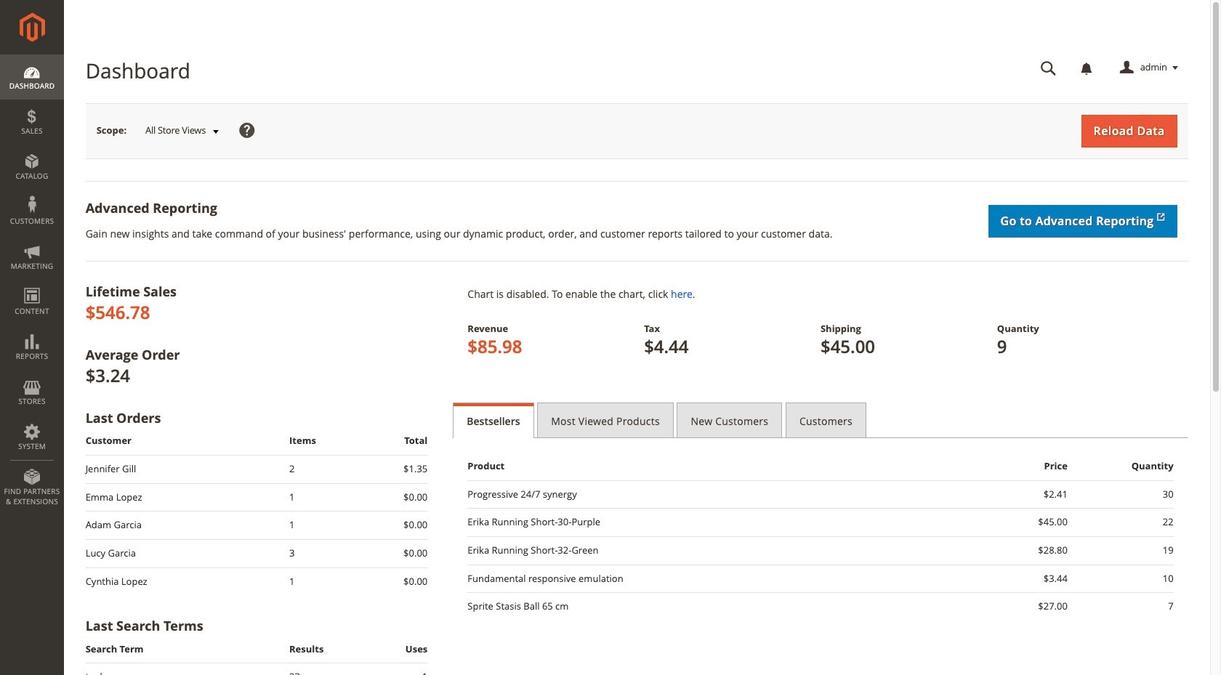 Task type: describe. For each thing, give the bounding box(es) containing it.
magento admin panel image
[[19, 12, 45, 42]]



Task type: locate. For each thing, give the bounding box(es) containing it.
menu bar
[[0, 55, 64, 514]]

tab list
[[453, 403, 1188, 438]]

None text field
[[1031, 55, 1067, 81]]



